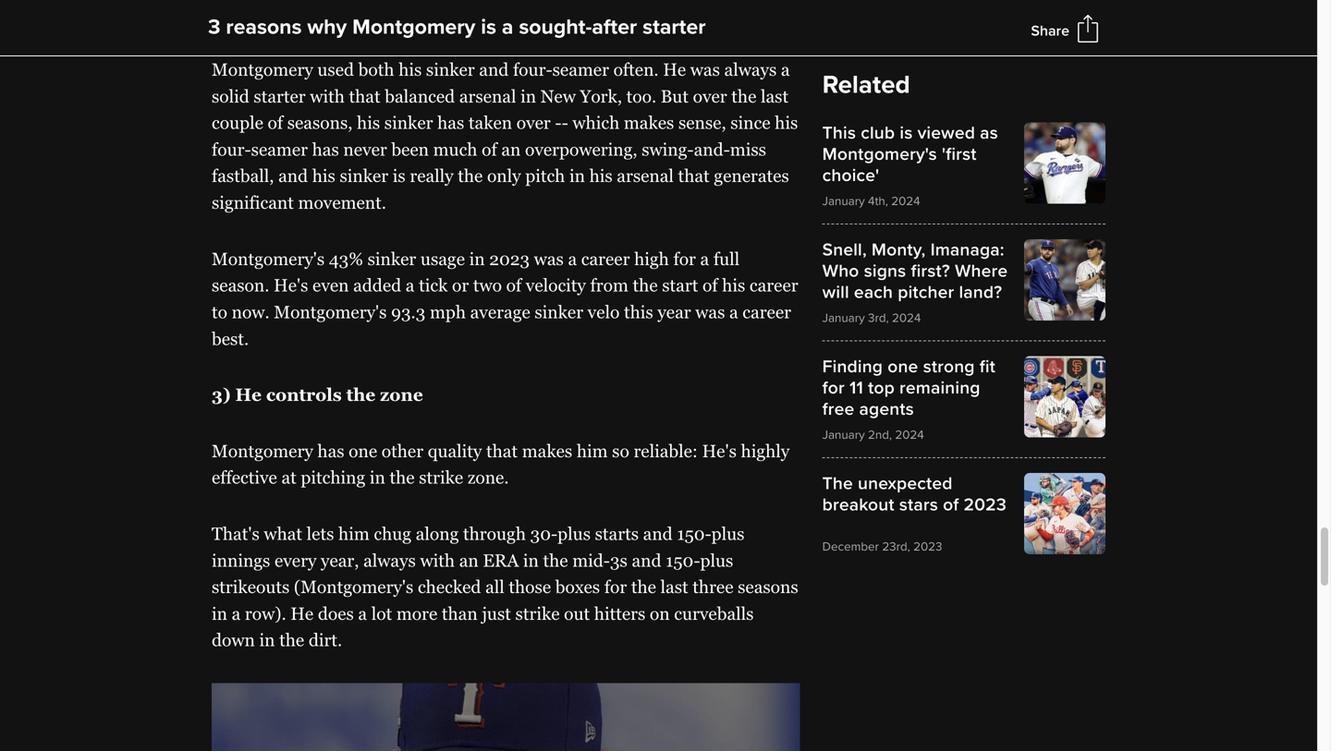 Task type: describe. For each thing, give the bounding box(es) containing it.
career inside he's built up his sinker over the years for it to become that trustworthy primary weapon. in the early part of his career with the yankees, montgomery used both his sinker and four-seamer often. he was always a solid starter with that balanced arsenal in new york, too. but over the last couple of seasons, his sinker has taken over -- which makes sense, since his four-seamer has never been much of an overpowering, swing-and-miss fastball, and his sinker is really the only pitch in his arsenal that generates significant movement.
[[527, 33, 575, 53]]

2 vertical spatial 2023
[[913, 539, 942, 555]]

pitcher
[[898, 282, 954, 303]]

strikeouts
[[212, 577, 290, 597]]

december 23rd, 2023
[[822, 539, 942, 555]]

reasons
[[226, 14, 302, 40]]

of right start on the top of page
[[702, 276, 718, 295]]

often.
[[613, 60, 659, 79]]

that inside montgomery has one other quality that makes him so reliable: he's highly effective at pitching in the strike zone.
[[486, 441, 518, 461]]

lets
[[307, 524, 334, 544]]

montgomery inside he's built up his sinker over the years for it to become that trustworthy primary weapon. in the early part of his career with the yankees, montgomery used both his sinker and four-seamer often. he was always a solid starter with that balanced arsenal in new york, too. but over the last couple of seasons, his sinker has taken over -- which makes sense, since his four-seamer has never been much of an overpowering, swing-and-miss fastball, and his sinker is really the only pitch in his arsenal that generates significant movement.
[[212, 60, 313, 79]]

43%
[[329, 249, 363, 269]]

in down overpowering,
[[569, 166, 585, 186]]

sinker up been
[[384, 113, 433, 133]]

too.
[[626, 86, 656, 106]]

only
[[487, 166, 521, 186]]

pitching
[[301, 468, 365, 488]]

starter inside he's built up his sinker over the years for it to become that trustworthy primary weapon. in the early part of his career with the yankees, montgomery used both his sinker and four-seamer often. he was always a solid starter with that balanced arsenal in new york, too. but over the last couple of seasons, his sinker has taken over -- which makes sense, since his four-seamer has never been much of an overpowering, swing-and-miss fastball, and his sinker is really the only pitch in his arsenal that generates significant movement.
[[254, 86, 306, 106]]

his down overpowering,
[[589, 166, 613, 186]]

checked
[[418, 577, 481, 597]]

him inside that's what lets him chug along through 30-plus starts and 150-plus innings every year, always with an era in the mid-3s and 150-plus strikeouts (montgomery's checked all those boxes for the last three seasons in a row). he does a lot more than just strike out hitters on curveballs down in the dirt.
[[338, 524, 369, 544]]

agents
[[859, 399, 914, 420]]

balanced
[[385, 86, 455, 106]]

share
[[1031, 22, 1069, 40]]

high
[[634, 249, 669, 269]]

sinker down never
[[340, 166, 388, 186]]

0 vertical spatial is
[[481, 14, 496, 40]]

2 vertical spatial over
[[516, 113, 551, 133]]

monty,
[[872, 239, 926, 261]]

one inside montgomery has one other quality that makes him so reliable: he's highly effective at pitching in the strike zone.
[[349, 441, 377, 461]]

the inside montgomery's 43% sinker usage in 2023 was a career high for a full season. he's even added a tick or two of velocity from the start of his career to now. montgomery's 93.3 mph average sinker velo this year was a career best.
[[633, 276, 658, 295]]

the inside montgomery has one other quality that makes him so reliable: he's highly effective at pitching in the strike zone.
[[390, 468, 415, 488]]

taken
[[469, 113, 512, 133]]

his up never
[[357, 113, 380, 133]]

4th,
[[868, 194, 888, 209]]

why
[[307, 14, 347, 40]]

sinker up added at the top left of page
[[368, 249, 416, 269]]

the
[[822, 473, 853, 495]]

does
[[318, 604, 354, 624]]

'first
[[942, 144, 977, 165]]

makes inside montgomery has one other quality that makes him so reliable: he's highly effective at pitching in the strike zone.
[[522, 441, 572, 461]]

strong
[[923, 356, 975, 378]]

viewed
[[917, 122, 975, 144]]

and right 3s
[[632, 551, 661, 571]]

been
[[391, 140, 429, 159]]

is inside he's built up his sinker over the years for it to become that trustworthy primary weapon. in the early part of his career with the yankees, montgomery used both his sinker and four-seamer often. he was always a solid starter with that balanced arsenal in new york, too. but over the last couple of seasons, his sinker has taken over -- which makes sense, since his four-seamer has never been much of an overpowering, swing-and-miss fastball, and his sinker is really the only pitch in his arsenal that generates significant movement.
[[393, 166, 406, 186]]

seasons
[[738, 577, 798, 597]]

the down much
[[458, 166, 483, 186]]

other
[[382, 441, 423, 461]]

years
[[464, 6, 505, 26]]

last inside that's what lets him chug along through 30-plus starts and 150-plus innings every year, always with an era in the mid-3s and 150-plus strikeouts (montgomery's checked all those boxes for the last three seasons in a row). he does a lot more than just strike out hitters on curveballs down in the dirt.
[[660, 577, 688, 597]]

has inside montgomery has one other quality that makes him so reliable: he's highly effective at pitching in the strike zone.
[[317, 441, 344, 461]]

yankees,
[[648, 33, 718, 53]]

2023 for in
[[489, 249, 530, 269]]

1 vertical spatial arsenal
[[617, 166, 674, 186]]

and right starts
[[643, 524, 673, 544]]

but
[[661, 86, 689, 106]]

club
[[861, 122, 895, 144]]

for inside he's built up his sinker over the years for it to become that trustworthy primary weapon. in the early part of his career with the yankees, montgomery used both his sinker and four-seamer often. he was always a solid starter with that balanced arsenal in new york, too. but over the last couple of seasons, his sinker has taken over -- which makes sense, since his four-seamer has never been much of an overpowering, swing-and-miss fastball, and his sinker is really the only pitch in his arsenal that generates significant movement.
[[510, 6, 532, 26]]

even
[[312, 276, 349, 295]]

three
[[693, 577, 733, 597]]

this
[[822, 122, 856, 144]]

along
[[416, 524, 459, 544]]

new
[[540, 86, 576, 106]]

0 horizontal spatial with
[[310, 86, 345, 106]]

that down and-
[[678, 166, 710, 186]]

0 vertical spatial seamer
[[552, 60, 609, 79]]

zone.
[[468, 468, 509, 488]]

his down early
[[399, 60, 422, 79]]

a left tick
[[406, 276, 415, 295]]

last inside he's built up his sinker over the years for it to become that trustworthy primary weapon. in the early part of his career with the yankees, montgomery used both his sinker and four-seamer often. he was always a solid starter with that balanced arsenal in new york, too. but over the last couple of seasons, his sinker has taken over -- which makes sense, since his four-seamer has never been much of an overpowering, swing-and-miss fastball, and his sinker is really the only pitch in his arsenal that generates significant movement.
[[761, 86, 789, 106]]

row).
[[245, 604, 286, 624]]

couple
[[212, 113, 263, 133]]

all
[[485, 577, 504, 597]]

quality
[[428, 441, 482, 461]]

fit
[[980, 356, 995, 378]]

11
[[849, 378, 863, 399]]

1 vertical spatial was
[[534, 249, 564, 269]]

stars
[[899, 495, 938, 516]]

velo
[[588, 302, 620, 322]]

2 vertical spatial montgomery's
[[274, 302, 387, 322]]

much
[[433, 140, 477, 159]]

or
[[452, 276, 469, 295]]

down
[[212, 631, 255, 650]]

of inside "the unexpected breakout stars of 2023"
[[943, 495, 959, 516]]

the up often.
[[619, 33, 644, 53]]

he's inside montgomery has one other quality that makes him so reliable: he's highly effective at pitching in the strike zone.
[[702, 441, 737, 461]]

a up "velocity"
[[568, 249, 577, 269]]

full
[[713, 249, 740, 269]]

in left new
[[520, 86, 536, 106]]

0 horizontal spatial seamer
[[251, 140, 308, 159]]

boxes
[[555, 577, 600, 597]]

reliable:
[[634, 441, 698, 461]]

he inside that's what lets him chug along through 30-plus starts and 150-plus innings every year, always with an era in the mid-3s and 150-plus strikeouts (montgomery's checked all those boxes for the last three seasons in a row). he does a lot more than just strike out hitters on curveballs down in the dirt.
[[290, 604, 314, 624]]

remaining
[[899, 378, 980, 399]]

that down both on the left of page
[[349, 86, 380, 106]]

this club is viewed as montgomery's 'first choice' element
[[822, 122, 1105, 209]]

and up taken
[[479, 60, 509, 79]]

1 vertical spatial montgomery's
[[212, 249, 325, 269]]

top
[[868, 378, 895, 399]]

a left the full on the right of the page
[[700, 249, 709, 269]]

his right since
[[775, 113, 798, 133]]

2 vertical spatial was
[[695, 302, 725, 322]]

he's inside montgomery's 43% sinker usage in 2023 was a career high for a full season. he's even added a tick or two of velocity from the start of his career to now. montgomery's 93.3 mph average sinker velo this year was a career best.
[[274, 276, 308, 295]]

an inside that's what lets him chug along through 30-plus starts and 150-plus innings every year, always with an era in the mid-3s and 150-plus strikeouts (montgomery's checked all those boxes for the last three seasons in a row). he does a lot more than just strike out hitters on curveballs down in the dirt.
[[459, 551, 479, 571]]

on
[[650, 604, 670, 624]]

3 reasons why montgomery is a sought-after starter
[[208, 14, 706, 40]]

this
[[624, 302, 653, 322]]

innings
[[212, 551, 270, 571]]

2024 inside 'finding one strong fit for 11 top remaining free agents january 2nd, 2024'
[[895, 428, 924, 443]]

in inside montgomery has one other quality that makes him so reliable: he's highly effective at pitching in the strike zone.
[[370, 468, 385, 488]]

him inside montgomery has one other quality that makes him so reliable: he's highly effective at pitching in the strike zone.
[[577, 441, 608, 461]]

both
[[358, 60, 394, 79]]

controls
[[266, 385, 342, 405]]

sought-
[[519, 14, 592, 40]]

added
[[353, 276, 401, 295]]

of down years
[[480, 33, 495, 53]]

montgomery escapes jam in 4th image
[[212, 684, 800, 751]]

in up down
[[212, 604, 227, 624]]

2 - from the left
[[562, 113, 568, 133]]

trustworthy
[[673, 6, 765, 26]]

will
[[822, 282, 849, 303]]

january inside the snell, monty, imanaga: who signs first? where will each pitcher land? january 3rd, 2024
[[822, 311, 865, 326]]

of down taken
[[482, 140, 497, 159]]

two
[[473, 276, 502, 295]]

0 vertical spatial has
[[437, 113, 464, 133]]

mph
[[430, 302, 466, 322]]

for inside 'finding one strong fit for 11 top remaining free agents january 2nd, 2024'
[[822, 378, 845, 399]]

highly
[[741, 441, 790, 461]]

january inside this club is viewed as montgomery's 'first choice' january 4th, 2024
[[822, 194, 865, 209]]

era
[[483, 551, 519, 571]]

solid
[[212, 86, 249, 106]]

mid-
[[572, 551, 610, 571]]

fastball,
[[212, 166, 274, 186]]

strike inside that's what lets him chug along through 30-plus starts and 150-plus innings every year, always with an era in the mid-3s and 150-plus strikeouts (montgomery's checked all those boxes for the last three seasons in a row). he does a lot more than just strike out hitters on curveballs down in the dirt.
[[515, 604, 560, 624]]

imanaga:
[[930, 239, 1004, 261]]

the up on
[[631, 577, 656, 597]]

a down the full on the right of the page
[[729, 302, 738, 322]]

lot
[[371, 604, 392, 624]]

2nd,
[[868, 428, 892, 443]]



Task type: locate. For each thing, give the bounding box(es) containing it.
montgomery's 43% sinker usage in 2023 was a career high for a full season. he's even added a tick or two of velocity from the start of his career to now. montgomery's 93.3 mph average sinker velo this year was a career best.
[[212, 249, 798, 349]]

is
[[481, 14, 496, 40], [900, 122, 913, 144], [393, 166, 406, 186]]

an up only
[[501, 140, 521, 159]]

after
[[592, 14, 637, 40]]

1 horizontal spatial an
[[501, 140, 521, 159]]

2 january from the top
[[822, 311, 865, 326]]

1 vertical spatial strike
[[515, 604, 560, 624]]

last up on
[[660, 577, 688, 597]]

an left "era"
[[459, 551, 479, 571]]

2 horizontal spatial is
[[900, 122, 913, 144]]

0 horizontal spatial an
[[459, 551, 479, 571]]

1 horizontal spatial 2023
[[913, 539, 942, 555]]

2 vertical spatial he
[[290, 604, 314, 624]]

1 vertical spatial him
[[338, 524, 369, 544]]

2 vertical spatial he's
[[702, 441, 737, 461]]

one up agents
[[888, 356, 918, 378]]

3rd,
[[868, 311, 889, 326]]

of right couple at left top
[[268, 113, 283, 133]]

was
[[690, 60, 720, 79], [534, 249, 564, 269], [695, 302, 725, 322]]

finding one strong fit for 11 top remaining free agents element
[[822, 356, 1105, 443]]

he inside he's built up his sinker over the years for it to become that trustworthy primary weapon. in the early part of his career with the yankees, montgomery used both his sinker and four-seamer often. he was always a solid starter with that balanced arsenal in new york, too. but over the last couple of seasons, his sinker has taken over -- which makes sense, since his four-seamer has never been much of an overpowering, swing-and-miss fastball, and his sinker is really the only pitch in his arsenal that generates significant movement.
[[663, 60, 686, 79]]

he up but
[[663, 60, 686, 79]]

velocity
[[526, 276, 586, 295]]

1 vertical spatial starter
[[254, 86, 306, 106]]

1 vertical spatial an
[[459, 551, 479, 571]]

january inside 'finding one strong fit for 11 top remaining free agents january 2nd, 2024'
[[822, 428, 865, 443]]

mlb media player group
[[212, 684, 800, 751]]

2 vertical spatial january
[[822, 428, 865, 443]]

1 vertical spatial montgomery
[[212, 60, 313, 79]]

0 vertical spatial an
[[501, 140, 521, 159]]

to inside he's built up his sinker over the years for it to become that trustworthy primary weapon. in the early part of his career with the yankees, montgomery used both his sinker and four-seamer often. he was always a solid starter with that balanced arsenal in new york, too. but over the last couple of seasons, his sinker has taken over -- which makes sense, since his four-seamer has never been much of an overpowering, swing-and-miss fastball, and his sinker is really the only pitch in his arsenal that generates significant movement.
[[552, 6, 568, 26]]

has up "pitching"
[[317, 441, 344, 461]]

for inside montgomery's 43% sinker usage in 2023 was a career high for a full season. he's even added a tick or two of velocity from the start of his career to now. montgomery's 93.3 mph average sinker velo this year was a career best.
[[673, 249, 696, 269]]

who
[[822, 261, 859, 282]]

1 horizontal spatial he
[[290, 604, 314, 624]]

1 vertical spatial 2024
[[892, 311, 921, 326]]

he's built up his sinker over the years for it to become that trustworthy primary weapon. in the early part of his career with the yankees, montgomery used both his sinker and four-seamer often. he was always a solid starter with that balanced arsenal in new york, too. but over the last couple of seasons, his sinker has taken over -- which makes sense, since his four-seamer has never been much of an overpowering, swing-and-miss fastball, and his sinker is really the only pitch in his arsenal that generates significant movement.
[[212, 6, 798, 213]]

23rd,
[[882, 539, 910, 555]]

to inside montgomery's 43% sinker usage in 2023 was a career high for a full season. he's even added a tick or two of velocity from the start of his career to now. montgomery's 93.3 mph average sinker velo this year was a career best.
[[212, 302, 227, 322]]

montgomery's inside this club is viewed as montgomery's 'first choice' january 4th, 2024
[[822, 144, 937, 165]]

1 vertical spatial over
[[693, 86, 727, 106]]

up
[[291, 6, 312, 26]]

0 vertical spatial he
[[663, 60, 686, 79]]

1 vertical spatial he
[[235, 385, 262, 405]]

1 vertical spatial seamer
[[251, 140, 308, 159]]

1 vertical spatial last
[[660, 577, 688, 597]]

1 horizontal spatial arsenal
[[617, 166, 674, 186]]

more
[[396, 604, 437, 624]]

unexpected
[[858, 473, 953, 495]]

the down other on the left bottom
[[390, 468, 415, 488]]

the down the 30-
[[543, 551, 568, 571]]

1 horizontal spatial with
[[420, 551, 455, 571]]

0 vertical spatial to
[[552, 6, 568, 26]]

1 vertical spatial makes
[[522, 441, 572, 461]]

1 vertical spatial with
[[310, 86, 345, 106]]

2 vertical spatial with
[[420, 551, 455, 571]]

makes inside he's built up his sinker over the years for it to become that trustworthy primary weapon. in the early part of his career with the yankees, montgomery used both his sinker and four-seamer often. he was always a solid starter with that balanced arsenal in new york, too. but over the last couple of seasons, his sinker has taken over -- which makes sense, since his four-seamer has never been much of an overpowering, swing-and-miss fastball, and his sinker is really the only pitch in his arsenal that generates significant movement.
[[624, 113, 674, 133]]

weapon.
[[279, 33, 345, 53]]

over
[[396, 6, 431, 26], [693, 86, 727, 106], [516, 113, 551, 133]]

1 horizontal spatial always
[[724, 60, 777, 79]]

1 vertical spatial january
[[822, 311, 865, 326]]

he left does
[[290, 604, 314, 624]]

miss
[[730, 140, 766, 159]]

year,
[[321, 551, 359, 571]]

1 january from the top
[[822, 194, 865, 209]]

starter
[[643, 14, 706, 40], [254, 86, 306, 106]]

over up sense,
[[693, 86, 727, 106]]

has down seasons,
[[312, 140, 339, 159]]

related
[[822, 69, 910, 100]]

him up year,
[[338, 524, 369, 544]]

those
[[509, 577, 551, 597]]

and-
[[694, 140, 730, 159]]

over up early
[[396, 6, 431, 26]]

last up since
[[761, 86, 789, 106]]

montgomery's up season.
[[212, 249, 325, 269]]

he
[[663, 60, 686, 79], [235, 385, 262, 405], [290, 604, 314, 624]]

january down will
[[822, 311, 865, 326]]

0 vertical spatial makes
[[624, 113, 674, 133]]

arsenal up taken
[[459, 86, 516, 106]]

was inside he's built up his sinker over the years for it to become that trustworthy primary weapon. in the early part of his career with the yankees, montgomery used both his sinker and four-seamer often. he was always a solid starter with that balanced arsenal in new york, too. but over the last couple of seasons, his sinker has taken over -- which makes sense, since his four-seamer has never been much of an overpowering, swing-and-miss fastball, and his sinker is really the only pitch in his arsenal that generates significant movement.
[[690, 60, 720, 79]]

signs
[[864, 261, 906, 282]]

1 horizontal spatial last
[[761, 86, 789, 106]]

of right the two in the top of the page
[[506, 276, 521, 295]]

0 horizontal spatial always
[[363, 551, 416, 571]]

0 vertical spatial starter
[[643, 14, 706, 40]]

0 horizontal spatial strike
[[419, 468, 463, 488]]

2 horizontal spatial he
[[663, 60, 686, 79]]

sinker up in
[[343, 6, 392, 26]]

to
[[552, 6, 568, 26], [212, 302, 227, 322]]

a up down
[[232, 604, 241, 624]]

a left lot at bottom left
[[358, 604, 367, 624]]

that up zone.
[[486, 441, 518, 461]]

2 vertical spatial montgomery
[[212, 441, 313, 461]]

the right in
[[371, 33, 396, 53]]

1 vertical spatial has
[[312, 140, 339, 159]]

significant
[[212, 193, 294, 213]]

1 horizontal spatial strike
[[515, 604, 560, 624]]

his inside montgomery's 43% sinker usage in 2023 was a career high for a full season. he's even added a tick or two of velocity from the start of his career to now. montgomery's 93.3 mph average sinker velo this year was a career best.
[[722, 276, 745, 295]]

1 vertical spatial always
[[363, 551, 416, 571]]

always up since
[[724, 60, 777, 79]]

tick
[[419, 276, 448, 295]]

0 vertical spatial 2024
[[891, 194, 920, 209]]

in up those
[[523, 551, 539, 571]]

arsenal down swing-
[[617, 166, 674, 186]]

2024 inside the snell, monty, imanaga: who signs first? where will each pitcher land? january 3rd, 2024
[[892, 311, 921, 326]]

the left the zone
[[346, 385, 376, 405]]

0 vertical spatial montgomery's
[[822, 144, 937, 165]]

the left dirt. on the left bottom
[[279, 631, 304, 650]]

strike
[[419, 468, 463, 488], [515, 604, 560, 624]]

2024 right 2nd,
[[895, 428, 924, 443]]

through
[[463, 524, 526, 544]]

now.
[[232, 302, 270, 322]]

of right stars
[[943, 495, 959, 516]]

1 horizontal spatial four-
[[513, 60, 552, 79]]

1 vertical spatial 2023
[[964, 495, 1007, 516]]

snell, monty, imanaga: who signs first? where will each pitcher land? element
[[822, 239, 1105, 326]]

makes left so
[[522, 441, 572, 461]]

one inside 'finding one strong fit for 11 top remaining free agents january 2nd, 2024'
[[888, 356, 918, 378]]

january down free
[[822, 428, 865, 443]]

0 vertical spatial 2023
[[489, 249, 530, 269]]

in
[[349, 33, 366, 53]]

with inside that's what lets him chug along through 30-plus starts and 150-plus innings every year, always with an era in the mid-3s and 150-plus strikeouts (montgomery's checked all those boxes for the last three seasons in a row). he does a lot more than just strike out hitters on curveballs down in the dirt.
[[420, 551, 455, 571]]

and up "significant"
[[278, 166, 308, 186]]

0 vertical spatial was
[[690, 60, 720, 79]]

an inside he's built up his sinker over the years for it to become that trustworthy primary weapon. in the early part of his career with the yankees, montgomery used both his sinker and four-seamer often. he was always a solid starter with that balanced arsenal in new york, too. but over the last couple of seasons, his sinker has taken over -- which makes sense, since his four-seamer has never been much of an overpowering, swing-and-miss fastball, and his sinker is really the only pitch in his arsenal that generates significant movement.
[[501, 140, 521, 159]]

in up the two in the top of the page
[[469, 249, 485, 269]]

which
[[573, 113, 620, 133]]

his right up
[[316, 6, 339, 26]]

0 horizontal spatial last
[[660, 577, 688, 597]]

2 vertical spatial 2024
[[895, 428, 924, 443]]

0 vertical spatial january
[[822, 194, 865, 209]]

for inside that's what lets him chug along through 30-plus starts and 150-plus innings every year, always with an era in the mid-3s and 150-plus strikeouts (montgomery's checked all those boxes for the last three seasons in a row). he does a lot more than just strike out hitters on curveballs down in the dirt.
[[604, 577, 627, 597]]

0 vertical spatial always
[[724, 60, 777, 79]]

0 horizontal spatial arsenal
[[459, 86, 516, 106]]

breakout
[[822, 495, 894, 516]]

to right it
[[552, 6, 568, 26]]

was up "velocity"
[[534, 249, 564, 269]]

in down row).
[[259, 631, 275, 650]]

0 horizontal spatial to
[[212, 302, 227, 322]]

is inside this club is viewed as montgomery's 'first choice' january 4th, 2024
[[900, 122, 913, 144]]

montgomery down primary
[[212, 60, 313, 79]]

0 vertical spatial him
[[577, 441, 608, 461]]

in inside montgomery's 43% sinker usage in 2023 was a career high for a full season. he's even added a tick or two of velocity from the start of his career to now. montgomery's 93.3 mph average sinker velo this year was a career best.
[[469, 249, 485, 269]]

that up yankees,
[[637, 6, 668, 26]]

the down high
[[633, 276, 658, 295]]

1 horizontal spatial to
[[552, 6, 568, 26]]

2023 right stars
[[964, 495, 1007, 516]]

it
[[537, 6, 548, 26]]

2023 inside "the unexpected breakout stars of 2023"
[[964, 495, 1007, 516]]

zone
[[380, 385, 423, 405]]

that's
[[212, 524, 260, 544]]

2 vertical spatial has
[[317, 441, 344, 461]]

0 vertical spatial four-
[[513, 60, 552, 79]]

become
[[572, 6, 633, 26]]

0 vertical spatial he's
[[212, 6, 246, 26]]

always down chug
[[363, 551, 416, 571]]

this club is viewed as montgomery's 'first choice' january 4th, 2024
[[822, 122, 998, 209]]

since
[[730, 113, 770, 133]]

best.
[[212, 329, 249, 349]]

york,
[[580, 86, 622, 106]]

sinker down "velocity"
[[535, 302, 583, 322]]

1 horizontal spatial he's
[[274, 276, 308, 295]]

2024 right 3rd,
[[892, 311, 921, 326]]

for left 11
[[822, 378, 845, 399]]

strike down those
[[515, 604, 560, 624]]

year
[[658, 302, 691, 322]]

0 vertical spatial one
[[888, 356, 918, 378]]

0 horizontal spatial four-
[[212, 140, 251, 159]]

0 horizontal spatial starter
[[254, 86, 306, 106]]

is right club
[[900, 122, 913, 144]]

0 vertical spatial arsenal
[[459, 86, 516, 106]]

1 horizontal spatial over
[[516, 113, 551, 133]]

0 vertical spatial 150-
[[677, 524, 711, 544]]

0 vertical spatial over
[[396, 6, 431, 26]]

(montgomery's
[[294, 577, 413, 597]]

0 horizontal spatial he
[[235, 385, 262, 405]]

for up start on the top of page
[[673, 249, 696, 269]]

a left it
[[502, 14, 513, 40]]

montgomery's down even
[[274, 302, 387, 322]]

always inside he's built up his sinker over the years for it to become that trustworthy primary weapon. in the early part of his career with the yankees, montgomery used both his sinker and four-seamer often. he was always a solid starter with that balanced arsenal in new york, too. but over the last couple of seasons, his sinker has taken over -- which makes sense, since his four-seamer has never been much of an overpowering, swing-and-miss fastball, and his sinker is really the only pitch in his arsenal that generates significant movement.
[[724, 60, 777, 79]]

he right 3)
[[235, 385, 262, 405]]

1 vertical spatial four-
[[212, 140, 251, 159]]

dirt.
[[309, 631, 342, 650]]

he's up primary
[[212, 6, 246, 26]]

built
[[250, 6, 287, 26]]

free
[[822, 399, 854, 420]]

0 horizontal spatial 2023
[[489, 249, 530, 269]]

1 horizontal spatial makes
[[624, 113, 674, 133]]

four- down couple at left top
[[212, 140, 251, 159]]

2 horizontal spatial with
[[580, 33, 614, 53]]

0 horizontal spatial him
[[338, 524, 369, 544]]

1 vertical spatial is
[[900, 122, 913, 144]]

montgomery inside montgomery has one other quality that makes him so reliable: he's highly effective at pitching in the strike zone.
[[212, 441, 313, 461]]

0 vertical spatial last
[[761, 86, 789, 106]]

he's left even
[[274, 276, 308, 295]]

1 horizontal spatial him
[[577, 441, 608, 461]]

0 horizontal spatial one
[[349, 441, 377, 461]]

0 vertical spatial montgomery
[[352, 14, 475, 40]]

1 vertical spatial he's
[[274, 276, 308, 295]]

starter up seasons,
[[254, 86, 306, 106]]

four- up new
[[513, 60, 552, 79]]

montgomery up the effective
[[212, 441, 313, 461]]

with up seasons,
[[310, 86, 345, 106]]

really
[[410, 166, 453, 186]]

for left it
[[510, 6, 532, 26]]

his up movement.
[[312, 166, 335, 186]]

sinker down part
[[426, 60, 475, 79]]

him left so
[[577, 441, 608, 461]]

2023 for of
[[964, 495, 1007, 516]]

2023 right 23rd,
[[913, 539, 942, 555]]

starter up often.
[[643, 14, 706, 40]]

four-
[[513, 60, 552, 79], [212, 140, 251, 159]]

montgomery up both on the left of page
[[352, 14, 475, 40]]

is down been
[[393, 166, 406, 186]]

december
[[822, 539, 879, 555]]

has
[[437, 113, 464, 133], [312, 140, 339, 159], [317, 441, 344, 461]]

sense,
[[678, 113, 726, 133]]

part
[[443, 33, 475, 53]]

and
[[479, 60, 509, 79], [278, 166, 308, 186], [643, 524, 673, 544], [632, 551, 661, 571]]

always inside that's what lets him chug along through 30-plus starts and 150-plus innings every year, always with an era in the mid-3s and 150-plus strikeouts (montgomery's checked all those boxes for the last three seasons in a row). he does a lot more than just strike out hitters on curveballs down in the dirt.
[[363, 551, 416, 571]]

1 horizontal spatial one
[[888, 356, 918, 378]]

montgomery's up 4th,
[[822, 144, 937, 165]]

2024 inside this club is viewed as montgomery's 'first choice' january 4th, 2024
[[891, 194, 920, 209]]

2 vertical spatial is
[[393, 166, 406, 186]]

seamer up fastball,
[[251, 140, 308, 159]]

what
[[264, 524, 302, 544]]

the unexpected breakout stars of 2023 element
[[822, 473, 1105, 555]]

2023
[[489, 249, 530, 269], [964, 495, 1007, 516], [913, 539, 942, 555]]

his down the full on the right of the page
[[722, 276, 745, 295]]

1 vertical spatial to
[[212, 302, 227, 322]]

strike inside montgomery has one other quality that makes him so reliable: he's highly effective at pitching in the strike zone.
[[419, 468, 463, 488]]

2 horizontal spatial he's
[[702, 441, 737, 461]]

so
[[612, 441, 629, 461]]

1 horizontal spatial seamer
[[552, 60, 609, 79]]

usage
[[420, 249, 465, 269]]

150-
[[677, 524, 711, 544], [666, 551, 700, 571]]

a left related on the top right of page
[[781, 60, 790, 79]]

for
[[510, 6, 532, 26], [673, 249, 696, 269], [822, 378, 845, 399], [604, 577, 627, 597]]

was down yankees,
[[690, 60, 720, 79]]

first?
[[911, 261, 950, 282]]

1 horizontal spatial starter
[[643, 14, 706, 40]]

1 vertical spatial one
[[349, 441, 377, 461]]

always
[[724, 60, 777, 79], [363, 551, 416, 571]]

hitters
[[594, 604, 645, 624]]

sinker
[[343, 6, 392, 26], [426, 60, 475, 79], [384, 113, 433, 133], [340, 166, 388, 186], [368, 249, 416, 269], [535, 302, 583, 322]]

in down other on the left bottom
[[370, 468, 385, 488]]

that's what lets him chug along through 30-plus starts and 150-plus innings every year, always with an era in the mid-3s and 150-plus strikeouts (montgomery's checked all those boxes for the last three seasons in a row). he does a lot more than just strike out hitters on curveballs down in the dirt.
[[212, 524, 798, 650]]

the up since
[[731, 86, 756, 106]]

pitch
[[525, 166, 565, 186]]

makes down too.
[[624, 113, 674, 133]]

he's left highly
[[702, 441, 737, 461]]

1 vertical spatial 150-
[[666, 551, 700, 571]]

was right year
[[695, 302, 725, 322]]

1 - from the left
[[555, 113, 562, 133]]

montgomery
[[352, 14, 475, 40], [212, 60, 313, 79], [212, 441, 313, 461]]

0 horizontal spatial makes
[[522, 441, 572, 461]]

0 horizontal spatial is
[[393, 166, 406, 186]]

3 january from the top
[[822, 428, 865, 443]]

with down become
[[580, 33, 614, 53]]

from
[[590, 276, 628, 295]]

3
[[208, 14, 220, 40]]

over down new
[[516, 113, 551, 133]]

0 horizontal spatial he's
[[212, 6, 246, 26]]

share button
[[1031, 22, 1069, 40]]

0 vertical spatial strike
[[419, 468, 463, 488]]

finding
[[822, 356, 883, 378]]

out
[[564, 604, 590, 624]]

a inside he's built up his sinker over the years for it to become that trustworthy primary weapon. in the early part of his career with the yankees, montgomery used both his sinker and four-seamer often. he was always a solid starter with that balanced arsenal in new york, too. but over the last couple of seasons, his sinker has taken over -- which makes sense, since his four-seamer has never been much of an overpowering, swing-and-miss fastball, and his sinker is really the only pitch in his arsenal that generates significant movement.
[[781, 60, 790, 79]]

of
[[480, 33, 495, 53], [268, 113, 283, 133], [482, 140, 497, 159], [506, 276, 521, 295], [702, 276, 718, 295], [943, 495, 959, 516]]

his down years
[[499, 33, 522, 53]]

the up part
[[435, 6, 460, 26]]

to up best.
[[212, 302, 227, 322]]

at
[[281, 468, 297, 488]]

he's inside he's built up his sinker over the years for it to become that trustworthy primary weapon. in the early part of his career with the yankees, montgomery used both his sinker and four-seamer often. he was always a solid starter with that balanced arsenal in new york, too. but over the last couple of seasons, his sinker has taken over -- which makes sense, since his four-seamer has never been much of an overpowering, swing-and-miss fastball, and his sinker is really the only pitch in his arsenal that generates significant movement.
[[212, 6, 246, 26]]

a
[[502, 14, 513, 40], [781, 60, 790, 79], [568, 249, 577, 269], [700, 249, 709, 269], [406, 276, 415, 295], [729, 302, 738, 322], [232, 604, 241, 624], [358, 604, 367, 624]]

land?
[[959, 282, 1002, 303]]

him
[[577, 441, 608, 461], [338, 524, 369, 544]]

2 horizontal spatial over
[[693, 86, 727, 106]]

for down 3s
[[604, 577, 627, 597]]

0 vertical spatial with
[[580, 33, 614, 53]]

montgomery has one other quality that makes him so reliable: he's highly effective at pitching in the strike zone.
[[212, 441, 790, 488]]

choice'
[[822, 165, 879, 186]]

2023 inside montgomery's 43% sinker usage in 2023 was a career high for a full season. he's even added a tick or two of velocity from the start of his career to now. montgomery's 93.3 mph average sinker velo this year was a career best.
[[489, 249, 530, 269]]



Task type: vqa. For each thing, say whether or not it's contained in the screenshot.
be
no



